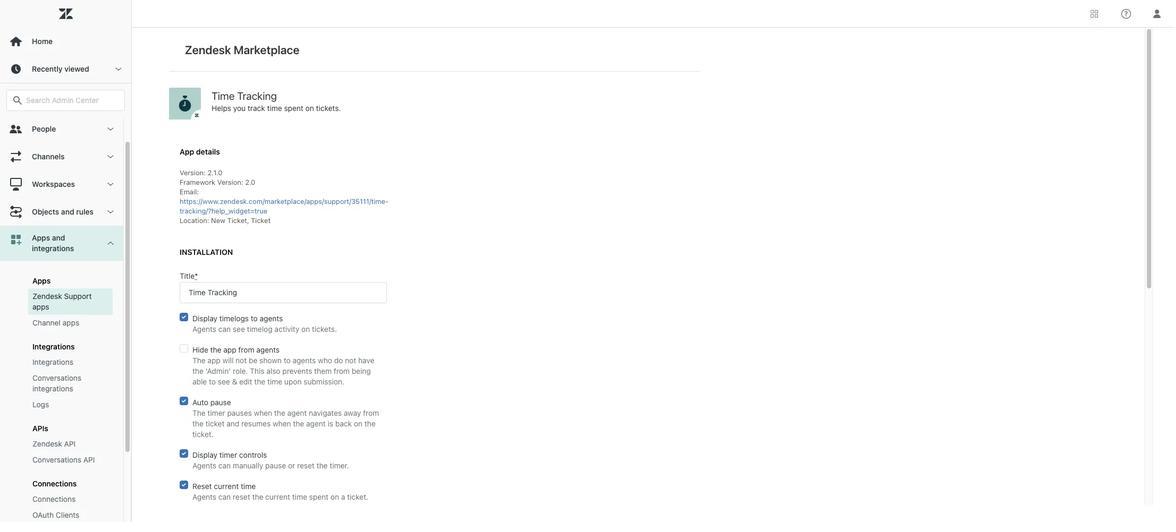 Task type: vqa. For each thing, say whether or not it's contained in the screenshot.
Workspaces
yes



Task type: describe. For each thing, give the bounding box(es) containing it.
apps inside zendesk support apps
[[32, 303, 49, 312]]

clients
[[56, 511, 79, 520]]

1 connections element from the top
[[32, 480, 77, 489]]

channels button
[[0, 143, 123, 171]]

zendesk products image
[[1091, 10, 1099, 17]]

channel apps element
[[32, 318, 79, 329]]

1 integrations from the top
[[32, 342, 75, 352]]

people button
[[0, 115, 123, 143]]

conversations api
[[32, 456, 95, 465]]

2 integrations element from the top
[[32, 357, 73, 368]]

zendesk api element
[[32, 439, 76, 450]]

zendesk api link
[[28, 437, 113, 453]]

home
[[32, 37, 53, 46]]

logs element
[[32, 400, 49, 411]]

conversations api element
[[32, 455, 95, 466]]

and for apps
[[52, 233, 65, 243]]

Search Admin Center field
[[26, 96, 118, 105]]

home button
[[0, 28, 131, 55]]

zendesk api
[[32, 440, 76, 449]]

recently viewed
[[32, 64, 89, 73]]

none search field inside "primary" element
[[1, 90, 130, 111]]

zendesk support apps link
[[28, 289, 113, 315]]

primary element
[[0, 0, 132, 523]]

and for objects
[[61, 207, 74, 216]]

apps for apps element
[[32, 277, 51, 286]]

help image
[[1122, 9, 1132, 18]]

viewed
[[64, 64, 89, 73]]

apps and integrations button
[[0, 226, 123, 261]]

rules
[[76, 207, 94, 216]]

zendesk for zendesk api
[[32, 440, 62, 449]]

zendesk support apps element
[[32, 291, 108, 313]]

connections link
[[28, 492, 113, 508]]

1 integrations element from the top
[[32, 342, 75, 352]]

oauth
[[32, 511, 54, 520]]

objects and rules button
[[0, 198, 123, 226]]

integrations inside conversations integrations
[[32, 384, 73, 394]]

tree inside "primary" element
[[0, 115, 131, 523]]

conversations integrations element
[[32, 373, 108, 395]]

logs link
[[28, 397, 113, 413]]

apps element
[[32, 277, 51, 286]]

zendesk support apps
[[32, 292, 92, 312]]

conversations integrations
[[32, 374, 81, 394]]



Task type: locate. For each thing, give the bounding box(es) containing it.
0 vertical spatial apps
[[32, 303, 49, 312]]

integrations up conversations integrations
[[32, 358, 73, 367]]

tree item
[[0, 226, 123, 523]]

workspaces button
[[0, 171, 123, 198]]

1 vertical spatial integrations
[[32, 358, 73, 367]]

2 integrations from the top
[[32, 358, 73, 367]]

integrations link
[[28, 355, 113, 371]]

apis
[[32, 424, 48, 433]]

0 vertical spatial zendesk
[[32, 292, 62, 301]]

1 vertical spatial integrations
[[32, 384, 73, 394]]

2 connections element from the top
[[32, 495, 76, 505]]

0 vertical spatial integrations element
[[32, 342, 75, 352]]

zendesk down 'apis' element
[[32, 440, 62, 449]]

and inside apps and integrations
[[52, 233, 65, 243]]

workspaces
[[32, 180, 75, 189]]

integrations
[[32, 244, 74, 253], [32, 384, 73, 394]]

apps up channel
[[32, 303, 49, 312]]

and left rules
[[61, 207, 74, 216]]

connections element
[[32, 480, 77, 489], [32, 495, 76, 505]]

support
[[64, 292, 92, 301]]

channel
[[32, 319, 61, 328]]

and inside 'dropdown button'
[[61, 207, 74, 216]]

2 zendesk from the top
[[32, 440, 62, 449]]

conversations for api
[[32, 456, 81, 465]]

1 vertical spatial zendesk
[[32, 440, 62, 449]]

1 vertical spatial conversations
[[32, 456, 81, 465]]

connections element up connections link
[[32, 480, 77, 489]]

api
[[64, 440, 76, 449], [83, 456, 95, 465]]

oauth clients
[[32, 511, 79, 520]]

objects and rules
[[32, 207, 94, 216]]

conversations down integrations link
[[32, 374, 81, 383]]

integrations up apps element
[[32, 244, 74, 253]]

integrations inside dropdown button
[[32, 244, 74, 253]]

apps and integrations
[[32, 233, 74, 253]]

apps inside group
[[32, 277, 51, 286]]

1 vertical spatial apps
[[63, 319, 79, 328]]

1 vertical spatial integrations element
[[32, 357, 73, 368]]

channel apps link
[[28, 315, 113, 331]]

integrations element
[[32, 342, 75, 352], [32, 357, 73, 368]]

1 vertical spatial apps
[[32, 277, 51, 286]]

channels
[[32, 152, 65, 161]]

api inside zendesk api element
[[64, 440, 76, 449]]

zendesk
[[32, 292, 62, 301], [32, 440, 62, 449]]

apps for apps and integrations
[[32, 233, 50, 243]]

0 vertical spatial api
[[64, 440, 76, 449]]

1 horizontal spatial api
[[83, 456, 95, 465]]

1 conversations from the top
[[32, 374, 81, 383]]

2 conversations from the top
[[32, 456, 81, 465]]

oauth clients link
[[28, 508, 113, 523]]

1 zendesk from the top
[[32, 292, 62, 301]]

0 vertical spatial connections
[[32, 480, 77, 489]]

integrations
[[32, 342, 75, 352], [32, 358, 73, 367]]

1 vertical spatial api
[[83, 456, 95, 465]]

tree containing people
[[0, 115, 131, 523]]

0 vertical spatial integrations
[[32, 342, 75, 352]]

integrations up integrations link
[[32, 342, 75, 352]]

objects
[[32, 207, 59, 216]]

api for conversations api
[[83, 456, 95, 465]]

apps inside channel apps element
[[63, 319, 79, 328]]

conversations
[[32, 374, 81, 383], [32, 456, 81, 465]]

api for zendesk api
[[64, 440, 76, 449]]

0 vertical spatial and
[[61, 207, 74, 216]]

apps inside apps and integrations
[[32, 233, 50, 243]]

0 vertical spatial connections element
[[32, 480, 77, 489]]

integrations up "logs"
[[32, 384, 73, 394]]

connections up oauth clients in the bottom of the page
[[32, 495, 76, 504]]

people
[[32, 124, 56, 133]]

apps
[[32, 233, 50, 243], [32, 277, 51, 286]]

1 vertical spatial connections
[[32, 495, 76, 504]]

0 vertical spatial apps
[[32, 233, 50, 243]]

conversations api link
[[28, 453, 113, 469]]

user menu image
[[1151, 7, 1165, 20]]

and down objects and rules 'dropdown button'
[[52, 233, 65, 243]]

tree
[[0, 115, 131, 523]]

zendesk for zendesk support apps
[[32, 292, 62, 301]]

tree item containing apps and integrations
[[0, 226, 123, 523]]

integrations element up integrations link
[[32, 342, 75, 352]]

0 horizontal spatial api
[[64, 440, 76, 449]]

1 horizontal spatial apps
[[63, 319, 79, 328]]

0 vertical spatial integrations
[[32, 244, 74, 253]]

apps up zendesk support apps
[[32, 277, 51, 286]]

apps and integrations group
[[0, 261, 123, 523]]

recently
[[32, 64, 63, 73]]

oauth clients element
[[32, 511, 79, 521]]

None search field
[[1, 90, 130, 111]]

conversations integrations link
[[28, 371, 113, 397]]

2 connections from the top
[[32, 495, 76, 504]]

apis element
[[32, 424, 48, 433]]

zendesk down apps element
[[32, 292, 62, 301]]

api down 'zendesk api' link on the left bottom of page
[[83, 456, 95, 465]]

connections
[[32, 480, 77, 489], [32, 495, 76, 504]]

zendesk inside zendesk support apps
[[32, 292, 62, 301]]

recently viewed button
[[0, 55, 131, 83]]

apps down objects
[[32, 233, 50, 243]]

apps down zendesk support apps element
[[63, 319, 79, 328]]

apps
[[32, 303, 49, 312], [63, 319, 79, 328]]

0 vertical spatial conversations
[[32, 374, 81, 383]]

and
[[61, 207, 74, 216], [52, 233, 65, 243]]

1 vertical spatial connections element
[[32, 495, 76, 505]]

conversations down zendesk api element
[[32, 456, 81, 465]]

conversations for integrations
[[32, 374, 81, 383]]

tree item inside tree
[[0, 226, 123, 523]]

1 vertical spatial and
[[52, 233, 65, 243]]

integrations element up conversations integrations
[[32, 357, 73, 368]]

connections up connections link
[[32, 480, 77, 489]]

channel apps
[[32, 319, 79, 328]]

api inside the conversations api element
[[83, 456, 95, 465]]

api up "conversations api" link
[[64, 440, 76, 449]]

0 horizontal spatial apps
[[32, 303, 49, 312]]

connections element up oauth clients in the bottom of the page
[[32, 495, 76, 505]]

logs
[[32, 400, 49, 409]]

1 connections from the top
[[32, 480, 77, 489]]



